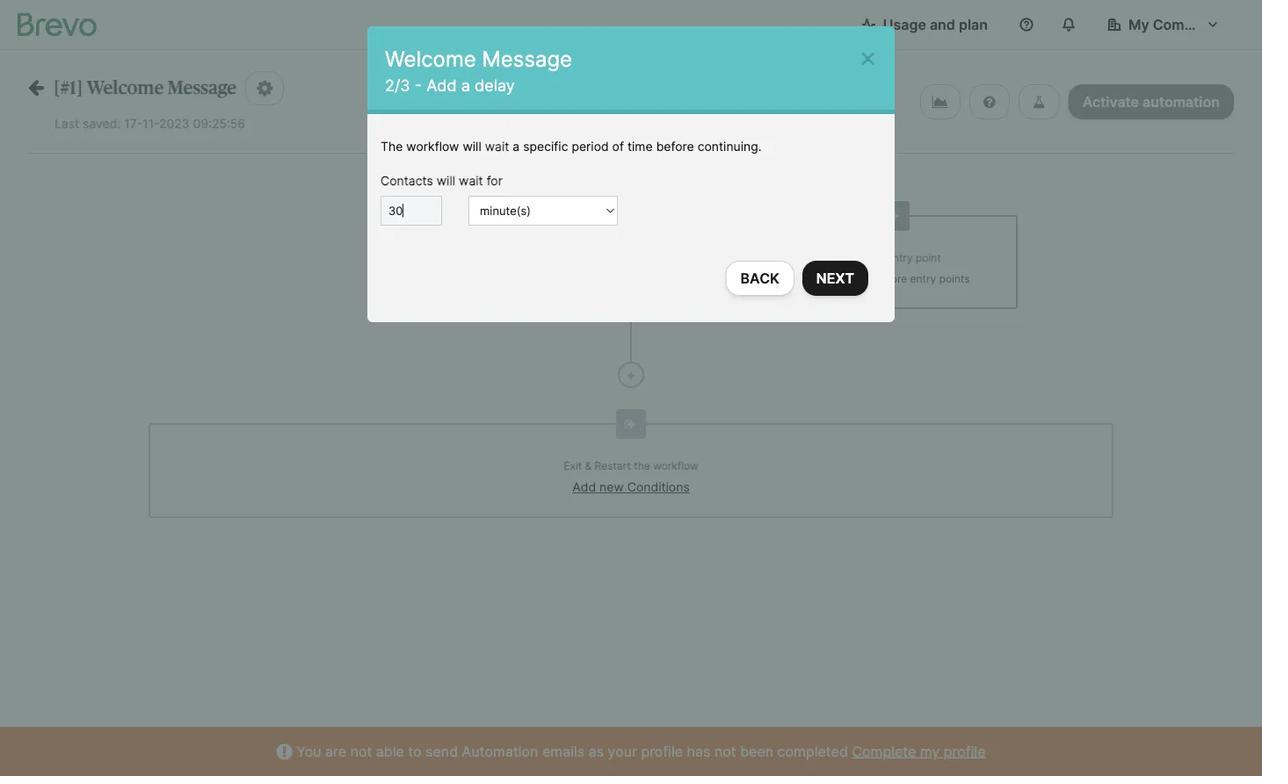 Task type: locate. For each thing, give the bounding box(es) containing it.
0 vertical spatial workflow
[[406, 139, 459, 154]]

will inside form
[[437, 174, 455, 189]]

question circle image
[[984, 95, 996, 109]]

welcome
[[385, 46, 476, 72], [87, 78, 164, 97]]

0 vertical spatial add
[[426, 75, 457, 95]]

add new conditions link
[[572, 480, 690, 495]]

message
[[482, 46, 572, 72], [168, 78, 237, 97]]

back
[[741, 270, 779, 287]]

1 horizontal spatial message
[[482, 46, 572, 72]]

welcome up -
[[385, 46, 476, 72]]

message up delay
[[482, 46, 572, 72]]

contacts
[[381, 174, 433, 189]]

#1
[[732, 294, 744, 307]]

exit & restart the workflow add new conditions
[[564, 460, 698, 495]]

None text field
[[381, 196, 442, 226]]

-
[[415, 75, 422, 95]]

17-
[[124, 116, 143, 131]]

will up contacts will wait for
[[463, 139, 481, 154]]

0 horizontal spatial add
[[426, 75, 457, 95]]

message up 09:25:56
[[168, 78, 237, 97]]

to
[[847, 273, 857, 286]]

period
[[572, 139, 609, 154]]

welcome up 17-
[[87, 78, 164, 97]]

1 vertical spatial a
[[513, 139, 520, 154]]

complete my profile
[[852, 744, 986, 761]]

0 horizontal spatial will
[[437, 174, 455, 189]]

1 vertical spatial add
[[848, 252, 869, 265]]

a inside welcome message 2/3 - add a delay
[[461, 75, 470, 95]]

1 vertical spatial will
[[437, 174, 455, 189]]

identified_contacts
[[625, 273, 720, 286]]

× button
[[859, 39, 877, 73]]

1 horizontal spatial wait
[[485, 139, 509, 154]]

0 vertical spatial wait
[[485, 139, 509, 154]]

the
[[381, 139, 403, 154]]

1 vertical spatial entry
[[910, 273, 936, 286]]

add right -
[[426, 75, 457, 95]]

wait
[[485, 139, 509, 154], [459, 174, 483, 189]]

1 horizontal spatial will
[[463, 139, 481, 154]]

0 horizontal spatial a
[[461, 75, 470, 95]]

0 horizontal spatial message
[[168, 78, 237, 97]]

a left the specific
[[513, 139, 520, 154]]

2023
[[159, 116, 190, 131]]

a left delay
[[461, 75, 470, 95]]

before
[[656, 139, 694, 154]]

add
[[426, 75, 457, 95], [848, 252, 869, 265], [572, 480, 596, 495]]

1 horizontal spatial welcome
[[385, 46, 476, 72]]

add down the &
[[572, 480, 596, 495]]

workflow
[[406, 139, 459, 154], [653, 460, 698, 473]]

11-
[[143, 116, 159, 131]]

wait inside form
[[459, 174, 483, 189]]

0 vertical spatial a
[[461, 75, 470, 95]]

plan
[[959, 16, 988, 33]]

1 vertical spatial workflow
[[653, 460, 698, 473]]

flask image
[[1033, 95, 1046, 109]]

1 horizontal spatial workflow
[[653, 460, 698, 473]]

09:25:56
[[193, 116, 245, 131]]

1 horizontal spatial add
[[572, 480, 596, 495]]

0 horizontal spatial wait
[[459, 174, 483, 189]]

workflow up contacts will wait for
[[406, 139, 459, 154]]

form containing back
[[367, 170, 895, 309]]

0 horizontal spatial workflow
[[406, 139, 459, 154]]

entry up more
[[887, 252, 913, 265]]

exclamation circle image
[[276, 746, 292, 760]]

an
[[872, 252, 884, 265]]

area chart image
[[932, 95, 948, 109]]

form
[[367, 170, 895, 309]]

workflow up conditions at the bottom of page
[[653, 460, 698, 473]]

exit
[[564, 460, 582, 473]]

entry
[[887, 252, 913, 265], [910, 273, 936, 286]]

add inside exit & restart the workflow add new conditions
[[572, 480, 596, 495]]

×
[[859, 39, 877, 73]]

more
[[882, 273, 907, 286]]

wait left for
[[459, 174, 483, 189]]

0 horizontal spatial welcome
[[87, 78, 164, 97]]

1 horizontal spatial a
[[513, 139, 520, 154]]

will
[[463, 139, 481, 154], [437, 174, 455, 189]]

conditions
[[627, 480, 690, 495]]

contacts will wait for
[[381, 174, 503, 189]]

will right "contacts"
[[437, 174, 455, 189]]

2 vertical spatial add
[[572, 480, 596, 495]]

company
[[1153, 16, 1218, 33]]

delay
[[475, 75, 515, 95]]

0 vertical spatial message
[[482, 46, 572, 72]]

wait up for
[[485, 139, 509, 154]]

0 vertical spatial welcome
[[385, 46, 476, 72]]

add left an
[[848, 252, 869, 265]]

last saved: 17-11-2023 09:25:56
[[54, 116, 245, 131]]

entry down point
[[910, 273, 936, 286]]

time
[[627, 139, 653, 154]]

a
[[461, 75, 470, 95], [513, 139, 520, 154]]

[#1]                             welcome message
[[54, 78, 237, 97]]

2 horizontal spatial add
[[848, 252, 869, 265]]

points
[[939, 273, 970, 286]]

none text field inside form
[[381, 196, 442, 226]]

1 vertical spatial wait
[[459, 174, 483, 189]]

1 vertical spatial message
[[168, 78, 237, 97]]

saved:
[[83, 116, 121, 131]]



Task type: vqa. For each thing, say whether or not it's contained in the screenshot.
Transactional at the left top of the page
no



Task type: describe. For each thing, give the bounding box(es) containing it.
last
[[54, 116, 79, 131]]

usage and plan button
[[848, 7, 1002, 42]]

workflow inside exit & restart the workflow add new conditions
[[653, 460, 698, 473]]

arrow left image
[[28, 78, 44, 96]]

add inside welcome message 2/3 - add a delay
[[426, 75, 457, 95]]

next button
[[802, 261, 868, 296]]

0 vertical spatial will
[[463, 139, 481, 154]]

usage and plan
[[883, 16, 988, 33]]

click
[[820, 273, 844, 286]]

restart
[[595, 460, 631, 473]]

add an entry point click to add more entry points
[[820, 252, 970, 286]]

complete
[[852, 744, 916, 761]]

the
[[634, 460, 650, 473]]

my company button
[[1093, 7, 1234, 42]]

complete my profile link
[[852, 744, 986, 761]]

cog image
[[257, 79, 273, 98]]

welcome message 2/3 - add a delay
[[385, 46, 572, 95]]

the workflow will wait a specific period of time before continuing.
[[381, 139, 762, 154]]

1 vertical spatial welcome
[[87, 78, 164, 97]]

message inside welcome message 2/3 - add a delay
[[482, 46, 572, 72]]

next
[[816, 270, 854, 287]]

my
[[920, 744, 940, 761]]

usage
[[883, 16, 926, 33]]

welcome inside welcome message 2/3 - add a delay
[[385, 46, 476, 72]]

of
[[612, 139, 624, 154]]

and
[[930, 16, 955, 33]]

&
[[585, 460, 592, 473]]

[#1]                             welcome message link
[[28, 78, 237, 97]]

my
[[1129, 16, 1149, 33]]

back button
[[726, 261, 794, 296]]

startpoint
[[680, 294, 729, 307]]

[#4]
[[601, 273, 622, 286]]

2/3
[[385, 75, 410, 95]]

[#4] identified_contacts startpoint #1
[[601, 273, 744, 307]]

0 vertical spatial entry
[[887, 252, 913, 265]]

for
[[487, 174, 503, 189]]

continuing.
[[698, 139, 762, 154]]

point
[[916, 252, 941, 265]]

add
[[860, 273, 879, 286]]

specific
[[523, 139, 568, 154]]

my company
[[1129, 16, 1218, 33]]

[#1]
[[54, 78, 83, 97]]

add inside add an entry point click to add more entry points
[[848, 252, 869, 265]]

profile
[[944, 744, 986, 761]]

new
[[599, 480, 624, 495]]



